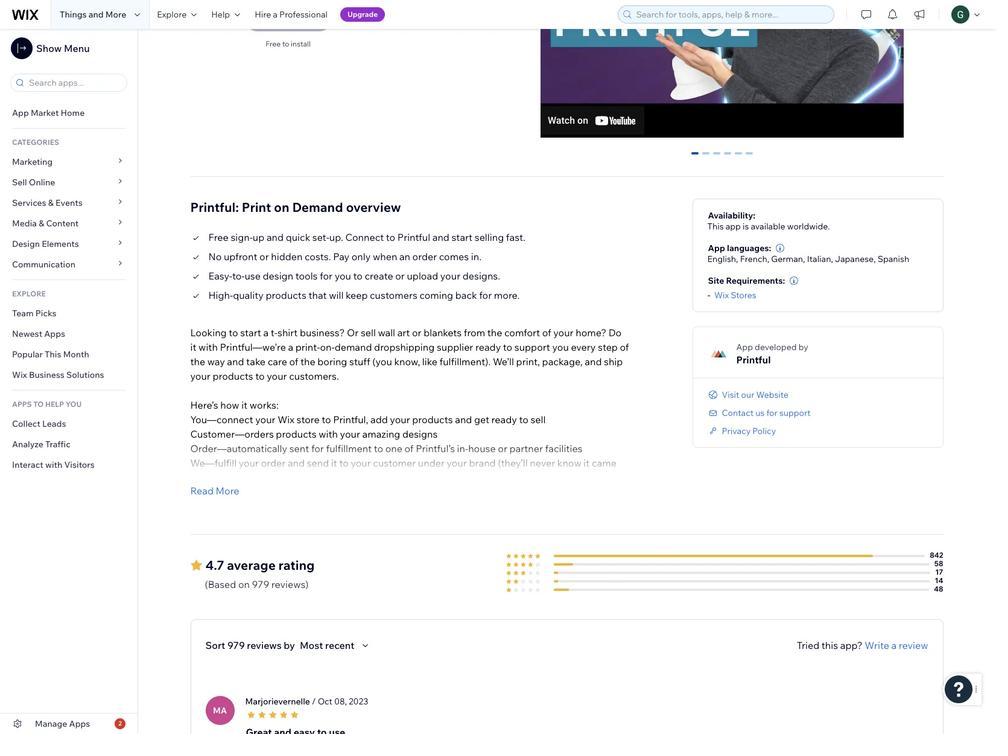 Task type: vqa. For each thing, say whether or not it's contained in the screenshot.
POINT OF SALE LINK
no



Task type: describe. For each thing, give the bounding box(es) containing it.
set-
[[313, 231, 330, 243]]

sent
[[290, 442, 309, 454]]

(based on 979 reviews)
[[205, 578, 309, 590]]

app,
[[274, 544, 293, 556]]

0
[[693, 152, 698, 163]]

0 horizontal spatial more
[[106, 9, 126, 20]]

the left comfort
[[488, 326, 503, 338]]

hire a professional
[[255, 9, 328, 20]]

site
[[709, 275, 725, 286]]

explore
[[157, 9, 187, 20]]

& for content
[[39, 218, 44, 229]]

this for availability:
[[708, 221, 724, 232]]

upgrade button
[[340, 7, 385, 22]]

market
[[31, 107, 59, 118]]

it right how
[[242, 399, 248, 411]]

interact with visitors link
[[0, 455, 138, 475]]

up.
[[330, 231, 343, 243]]

order inside looking to start a t-shirt business? or sell wall art or blankets from the comfort of your home? do it with printful—we're a print-on-demand dropshipping supplier ready to support you every step of the way and take care of the boring stuff (you know, like fulfillment). we'll print, package, and ship your products to your customers. here's how it works: you—connect your wix store to printful, add your products and get ready to sell customer—orders products with your amazing designs order—automatically sent for fulfillment to one of printful's in-house or partner facilities we—fulfill your order and send it to your customer under your brand (they'll never know it came from printful) it's time to take full control of your ideas, time, and finances—start or expand your online business with printful! to use the printful app, install the wix stores app first.
[[261, 457, 286, 469]]

a right hire
[[273, 9, 278, 20]]

this
[[822, 639, 839, 651]]

1 horizontal spatial 979
[[252, 578, 269, 590]]

products down way
[[213, 370, 253, 382]]

visit
[[722, 389, 740, 400]]

and right 'things'
[[89, 9, 104, 20]]

2 , from the left
[[768, 253, 770, 264]]

write
[[865, 639, 890, 651]]

of right the step
[[620, 341, 629, 353]]

or right art
[[412, 326, 422, 338]]

of right care
[[289, 355, 299, 367]]

popular this month
[[12, 349, 89, 360]]

how
[[221, 399, 239, 411]]

demand
[[335, 341, 372, 353]]

read
[[190, 485, 214, 497]]

marjorievernelle
[[245, 696, 310, 707]]

up
[[253, 231, 265, 243]]

do
[[609, 326, 622, 338]]

every
[[571, 341, 596, 353]]

marketing
[[12, 156, 53, 167]]

with down looking
[[199, 341, 218, 353]]

printful)
[[214, 471, 250, 483]]

collect leads
[[12, 418, 66, 429]]

us
[[756, 407, 765, 418]]

t-
[[271, 326, 278, 338]]

never
[[530, 457, 556, 469]]

no upfront or hidden costs. pay only when an order comes in.
[[209, 250, 482, 262]]

available
[[751, 221, 786, 232]]

communication
[[12, 259, 77, 270]]

support inside looking to start a t-shirt business? or sell wall art or blankets from the comfort of your home? do it with printful—we're a print-on-demand dropshipping supplier ready to support you every step of the way and take care of the boring stuff (you know, like fulfillment). we'll print, package, and ship your products to your customers. here's how it works: you—connect your wix store to printful, add your products and get ready to sell customer—orders products with your amazing designs order—automatically sent for fulfillment to one of printful's in-house or partner facilities we—fulfill your order and send it to your customer under your brand (they'll never know it came from printful) it's time to take full control of your ideas, time, and finances—start or expand your online business with printful! to use the printful app, install the wix stores app first.
[[515, 341, 551, 353]]

a down shirt
[[288, 341, 294, 353]]

menu
[[64, 42, 90, 54]]

1 vertical spatial by
[[284, 639, 295, 651]]

expand
[[499, 500, 532, 512]]

high-quality products that will keep customers coming back for more.
[[209, 289, 520, 301]]

app market home
[[12, 107, 85, 118]]

printful: for printful: print on demand
[[196, 36, 233, 48]]

wix down ideas,
[[341, 544, 358, 556]]

categories
[[12, 138, 59, 147]]

and down every
[[585, 355, 602, 367]]

get
[[475, 413, 490, 425]]

wix left store
[[278, 413, 295, 425]]

selling
[[475, 231, 504, 243]]

privacy policy
[[722, 425, 777, 436]]

your up every
[[554, 326, 574, 338]]

oct
[[318, 696, 333, 707]]

the up 4.7
[[222, 544, 237, 556]]

stores inside looking to start a t-shirt business? or sell wall art or blankets from the comfort of your home? do it with printful—we're a print-on-demand dropshipping supplier ready to support you every step of the way and take care of the boring stuff (you know, like fulfillment). we'll print, package, and ship your products to your customers. here's how it works: you—connect your wix store to printful, add your products and get ready to sell customer—orders products with your amazing designs order—automatically sent for fulfillment to one of printful's in-house or partner facilities we—fulfill your order and send it to your customer under your brand (they'll never know it came from printful) it's time to take full control of your ideas, time, and finances—start or expand your online business with printful! to use the printful app, install the wix stores app first.
[[360, 544, 389, 556]]

things and more
[[60, 9, 126, 20]]

picks
[[35, 308, 57, 319]]

0 vertical spatial from
[[464, 326, 486, 338]]

ma
[[213, 705, 227, 716]]

of right one
[[405, 442, 414, 454]]

this for popular
[[45, 349, 61, 360]]

services
[[12, 197, 46, 208]]

842
[[931, 550, 944, 559]]

media
[[12, 218, 37, 229]]

1 horizontal spatial printful
[[398, 231, 431, 243]]

team
[[12, 308, 34, 319]]

0 vertical spatial start
[[452, 231, 473, 243]]

& for events
[[48, 197, 54, 208]]

an
[[400, 250, 411, 262]]

0 horizontal spatial on
[[238, 578, 250, 590]]

blankets
[[424, 326, 462, 338]]

for right us
[[767, 407, 778, 418]]

app inside looking to start a t-shirt business? or sell wall art or blankets from the comfort of your home? do it with printful—we're a print-on-demand dropshipping supplier ready to support you every step of the way and take care of the boring stuff (you know, like fulfillment). we'll print, package, and ship your products to your customers. here's how it works: you—connect your wix store to printful, add your products and get ready to sell customer—orders products with your amazing designs order—automatically sent for fulfillment to one of printful's in-house or partner facilities we—fulfill your order and send it to your customer under your brand (they'll never know it came from printful) it's time to take full control of your ideas, time, and finances—start or expand your online business with printful! to use the printful app, install the wix stores app first.
[[391, 544, 409, 556]]

contact us for support
[[722, 407, 811, 418]]

hidden
[[271, 250, 303, 262]]

upfront
[[224, 250, 257, 262]]

-
[[708, 290, 711, 300]]

with inside the interact with visitors link
[[45, 459, 62, 470]]

media & content link
[[0, 213, 138, 234]]

under
[[418, 457, 445, 469]]

of right comfort
[[543, 326, 552, 338]]

with down store
[[319, 428, 338, 440]]

care
[[268, 355, 287, 367]]

0 vertical spatial ready
[[476, 341, 501, 353]]

by inside app developed by printful
[[799, 342, 809, 352]]

a left t-
[[264, 326, 269, 338]]

english , french , german , italian , japanese , spanish
[[708, 253, 910, 264]]

printful: print on demand overview
[[190, 199, 401, 215]]

art
[[398, 326, 410, 338]]

apps for manage apps
[[69, 718, 90, 729]]

on for printful: print on demand
[[260, 36, 272, 48]]

way
[[208, 355, 225, 367]]

1 , from the left
[[737, 253, 739, 264]]

it right know
[[584, 457, 590, 469]]

marketing link
[[0, 152, 138, 172]]

the down print-
[[301, 355, 316, 367]]

it right the send
[[331, 457, 337, 469]]

your down care
[[267, 370, 287, 382]]

your down fulfillment
[[351, 457, 371, 469]]

analyze
[[12, 439, 43, 450]]

traffic
[[45, 439, 70, 450]]

step
[[598, 341, 618, 353]]

2 inside sidebar element
[[118, 720, 122, 728]]

print for printful: print on demand overview
[[242, 199, 271, 215]]

1 vertical spatial take
[[239, 500, 259, 512]]

2023
[[349, 696, 368, 707]]

back
[[456, 289, 477, 301]]

show
[[36, 42, 62, 54]]

explore
[[12, 289, 46, 298]]

availability: this app is available worldwide.
[[708, 210, 831, 232]]

analyze traffic link
[[0, 434, 138, 455]]

sign-
[[231, 231, 253, 243]]

media & content
[[12, 218, 79, 229]]

1 horizontal spatial order
[[413, 250, 437, 262]]

team picks link
[[0, 303, 138, 324]]

most
[[300, 639, 323, 651]]

08,
[[334, 696, 347, 707]]

hire a professional link
[[248, 0, 335, 29]]

wix right -
[[715, 290, 729, 300]]

1 horizontal spatial stores
[[731, 290, 757, 300]]

sell online
[[12, 177, 55, 188]]

on-
[[320, 341, 335, 353]]

stuff
[[350, 355, 371, 367]]

or up (they'll on the bottom
[[498, 442, 508, 454]]

and down sent
[[288, 457, 305, 469]]

ship
[[604, 355, 623, 367]]

time
[[206, 500, 226, 512]]

facilities
[[546, 442, 583, 454]]

or
[[347, 326, 359, 338]]

0 horizontal spatial free to install
[[266, 39, 311, 48]]

read more button
[[190, 483, 239, 498]]

1 horizontal spatial free
[[266, 39, 281, 48]]

5 , from the left
[[874, 253, 876, 264]]

0 horizontal spatial free
[[209, 231, 229, 243]]

reviews
[[247, 639, 282, 651]]

or down an
[[396, 270, 405, 282]]

1 vertical spatial support
[[780, 407, 811, 418]]

elements
[[42, 238, 79, 249]]

control
[[277, 500, 309, 512]]

and left get at bottom
[[455, 413, 472, 425]]

order—automatically
[[190, 442, 287, 454]]



Task type: locate. For each thing, give the bounding box(es) containing it.
1 vertical spatial apps
[[69, 718, 90, 729]]

start up comes
[[452, 231, 473, 243]]

0 horizontal spatial start
[[240, 326, 261, 338]]

we'll
[[493, 355, 514, 367]]

1 vertical spatial demand
[[292, 199, 343, 215]]

0 vertical spatial support
[[515, 341, 551, 353]]

0 vertical spatial apps
[[44, 328, 65, 339]]

1 vertical spatial print
[[242, 199, 271, 215]]

0 vertical spatial &
[[48, 197, 54, 208]]

policy
[[753, 425, 777, 436]]

you
[[335, 270, 351, 282], [553, 341, 569, 353]]

, left "spanish"
[[874, 253, 876, 264]]

0 vertical spatial on
[[260, 36, 272, 48]]

your left online
[[534, 500, 554, 512]]

1 horizontal spatial free to install
[[828, 43, 873, 52]]

979 down 4.7 average rating
[[252, 578, 269, 590]]

1 horizontal spatial use
[[245, 270, 261, 282]]

apps
[[12, 400, 32, 409]]

0 vertical spatial this
[[708, 221, 724, 232]]

stores down site requirements: at the right top of page
[[731, 290, 757, 300]]

0 horizontal spatial app
[[12, 107, 29, 118]]

1 vertical spatial 2
[[118, 720, 122, 728]]

upgrade
[[348, 10, 378, 19]]

1 vertical spatial use
[[203, 544, 219, 556]]

,
[[737, 253, 739, 264], [768, 253, 770, 264], [804, 253, 806, 264], [832, 253, 834, 264], [874, 253, 876, 264]]

house
[[469, 442, 496, 454]]

interact
[[12, 459, 43, 470]]

apps right manage
[[69, 718, 90, 729]]

more inside button
[[216, 485, 239, 497]]

and right up
[[267, 231, 284, 243]]

use up 4.7
[[203, 544, 219, 556]]

2 horizontal spatial app
[[737, 342, 753, 352]]

comfort
[[505, 326, 540, 338]]

on for printful: print on demand overview
[[274, 199, 290, 215]]

demand for printful: print on demand
[[274, 36, 313, 48]]

0 horizontal spatial by
[[284, 639, 295, 651]]

on down hire
[[260, 36, 272, 48]]

this
[[708, 221, 724, 232], [45, 349, 61, 360]]

0 vertical spatial take
[[246, 355, 266, 367]]

design
[[263, 270, 293, 282]]

apps
[[44, 328, 65, 339], [69, 718, 90, 729]]

english
[[708, 253, 737, 264]]

printful up average
[[239, 544, 272, 556]]

printful—we're
[[220, 341, 286, 353]]

it down looking
[[190, 341, 197, 353]]

more down printful)
[[216, 485, 239, 497]]

sidebar element
[[0, 29, 138, 734]]

a right write
[[892, 639, 897, 651]]

start inside looking to start a t-shirt business? or sell wall art or blankets from the comfort of your home? do it with printful—we're a print-on-demand dropshipping supplier ready to support you every step of the way and take care of the boring stuff (you know, like fulfillment). we'll print, package, and ship your products to your customers. here's how it works: you—connect your wix store to printful, add your products and get ready to sell customer—orders products with your amazing designs order—automatically sent for fulfillment to one of printful's in-house or partner facilities we—fulfill your order and send it to your customer under your brand (they'll never know it came from printful) it's time to take full control of your ideas, time, and finances—start or expand your online business with printful! to use the printful app, install the wix stores app first.
[[240, 326, 261, 338]]

sell online link
[[0, 172, 138, 193]]

install inside looking to start a t-shirt business? or sell wall art or blankets from the comfort of your home? do it with printful—we're a print-on-demand dropshipping supplier ready to support you every step of the way and take care of the boring stuff (you know, like fulfillment). we'll print, package, and ship your products to your customers. here's how it works: you—connect your wix store to printful, add your products and get ready to sell customer—orders products with your amazing designs order—automatically sent for fulfillment to one of printful's in-house or partner facilities we—fulfill your order and send it to your customer under your brand (they'll never know it came from printful) it's time to take full control of your ideas, time, and finances—start or expand your online business with printful! to use the printful app, install the wix stores app first.
[[295, 544, 322, 556]]

0 horizontal spatial order
[[261, 457, 286, 469]]

professional
[[280, 9, 328, 20]]

wix inside sidebar element
[[12, 370, 27, 380]]

events
[[56, 197, 83, 208]]

0 vertical spatial by
[[799, 342, 809, 352]]

and right way
[[227, 355, 244, 367]]

reviews)
[[272, 578, 309, 590]]

1 horizontal spatial by
[[799, 342, 809, 352]]

& inside services & events link
[[48, 197, 54, 208]]

2
[[715, 152, 720, 163], [118, 720, 122, 728]]

0 1 2 3 4 5
[[693, 152, 752, 163]]

by left most
[[284, 639, 295, 651]]

sell right the or
[[361, 326, 376, 338]]

your down 'order—automatically' on the left
[[239, 457, 259, 469]]

&
[[48, 197, 54, 208], [39, 218, 44, 229]]

most recent
[[300, 639, 355, 651]]

printful inside app developed by printful
[[737, 354, 771, 366]]

more right 'things'
[[106, 9, 126, 20]]

start up printful—we're
[[240, 326, 261, 338]]

1 vertical spatial app
[[709, 242, 726, 253]]

wix
[[715, 290, 729, 300], [12, 370, 27, 380], [278, 413, 295, 425], [341, 544, 358, 556]]

of right control
[[311, 500, 320, 512]]

take left the full on the left of page
[[239, 500, 259, 512]]

0 vertical spatial 979
[[252, 578, 269, 590]]

or
[[260, 250, 269, 262], [396, 270, 405, 282], [412, 326, 422, 338], [498, 442, 508, 454], [487, 500, 497, 512]]

printful down developed
[[737, 354, 771, 366]]

, left italian
[[804, 253, 806, 264]]

1 vertical spatial app
[[391, 544, 409, 556]]

1 vertical spatial sell
[[531, 413, 546, 425]]

printful:
[[196, 36, 233, 48], [190, 199, 239, 215]]

no
[[209, 250, 222, 262]]

0 horizontal spatial 979
[[228, 639, 245, 651]]

demand down hire a professional link
[[274, 36, 313, 48]]

or down up
[[260, 250, 269, 262]]

newest apps
[[12, 328, 65, 339]]

support down website
[[780, 407, 811, 418]]

1 horizontal spatial &
[[48, 197, 54, 208]]

(based
[[205, 578, 236, 590]]

0 horizontal spatial use
[[203, 544, 219, 556]]

the
[[488, 326, 503, 338], [190, 355, 205, 367], [301, 355, 316, 367], [222, 544, 237, 556], [324, 544, 339, 556]]

1 horizontal spatial on
[[260, 36, 272, 48]]

app left the is
[[726, 221, 741, 232]]

boring
[[318, 355, 347, 367]]

0 vertical spatial printful
[[398, 231, 431, 243]]

you down pay
[[335, 270, 351, 282]]

print down hire
[[235, 36, 258, 48]]

leads
[[42, 418, 66, 429]]

ready right get at bottom
[[492, 413, 517, 425]]

0 vertical spatial demand
[[274, 36, 313, 48]]

2 horizontal spatial free
[[828, 43, 843, 52]]

2 vertical spatial app
[[737, 342, 753, 352]]

1 horizontal spatial support
[[780, 407, 811, 418]]

business?
[[300, 326, 345, 338]]

app inside app developed by printful
[[737, 342, 753, 352]]

print
[[235, 36, 258, 48], [242, 199, 271, 215]]

rating
[[279, 557, 315, 573]]

order up upload in the left top of the page
[[413, 250, 437, 262]]

stores down time,
[[360, 544, 389, 556]]

the right app,
[[324, 544, 339, 556]]

from up read
[[190, 471, 212, 483]]

for right tools
[[320, 270, 333, 282]]

take down printful—we're
[[246, 355, 266, 367]]

2 vertical spatial printful
[[239, 544, 272, 556]]

1 vertical spatial more
[[216, 485, 239, 497]]

& right media
[[39, 218, 44, 229]]

you inside looking to start a t-shirt business? or sell wall art or blankets from the comfort of your home? do it with printful—we're a print-on-demand dropshipping supplier ready to support you every step of the way and take care of the boring stuff (you know, like fulfillment). we'll print, package, and ship your products to your customers. here's how it works: you—connect your wix store to printful, add your products and get ready to sell customer—orders products with your amazing designs order—automatically sent for fulfillment to one of printful's in-house or partner facilities we—fulfill your order and send it to your customer under your brand (they'll never know it came from printful) it's time to take full control of your ideas, time, and finances—start or expand your online business with printful! to use the printful app, install the wix stores app first.
[[553, 341, 569, 353]]

0 vertical spatial app
[[726, 221, 741, 232]]

sort 979 reviews by
[[206, 639, 295, 651]]

2 horizontal spatial printful
[[737, 354, 771, 366]]

1
[[704, 152, 709, 163]]

demand up set-
[[292, 199, 343, 215]]

0 horizontal spatial sell
[[361, 326, 376, 338]]

0 horizontal spatial app
[[391, 544, 409, 556]]

print for printful: print on demand
[[235, 36, 258, 48]]

app left languages:
[[709, 242, 726, 253]]

0 vertical spatial you
[[335, 270, 351, 282]]

use up quality
[[245, 270, 261, 282]]

1 vertical spatial order
[[261, 457, 286, 469]]

designs
[[403, 428, 438, 440]]

0 horizontal spatial printful
[[239, 544, 272, 556]]

0 vertical spatial use
[[245, 270, 261, 282]]

products down the "design"
[[266, 289, 307, 301]]

1 vertical spatial from
[[190, 471, 212, 483]]

install
[[291, 39, 311, 48], [853, 43, 873, 52], [295, 544, 322, 556]]

design
[[12, 238, 40, 249]]

this inside availability: this app is available worldwide.
[[708, 221, 724, 232]]

pay
[[333, 250, 350, 262]]

1 horizontal spatial app
[[709, 242, 726, 253]]

printful,
[[333, 413, 369, 425]]

it's
[[190, 500, 203, 512]]

979
[[252, 578, 269, 590], [228, 639, 245, 651]]

by right developed
[[799, 342, 809, 352]]

0 vertical spatial print
[[235, 36, 258, 48]]

on down average
[[238, 578, 250, 590]]

and
[[89, 9, 104, 20], [267, 231, 284, 243], [433, 231, 450, 243], [227, 355, 244, 367], [585, 355, 602, 367], [455, 413, 472, 425], [288, 457, 305, 469], [398, 500, 415, 512]]

app for app developed by printful
[[737, 342, 753, 352]]

your down comes
[[441, 270, 461, 282]]

your left ideas,
[[322, 500, 342, 512]]

on up the quick
[[274, 199, 290, 215]]

and up comes
[[433, 231, 450, 243]]

app left first.
[[391, 544, 409, 556]]

with down traffic
[[45, 459, 62, 470]]

your down works:
[[256, 413, 276, 425]]

customers.
[[289, 370, 339, 382]]

2 right manage apps
[[118, 720, 122, 728]]

app for app market home
[[12, 107, 29, 118]]

0 horizontal spatial you
[[335, 270, 351, 282]]

quality
[[233, 289, 264, 301]]

apps up popular this month
[[44, 328, 65, 339]]

this inside sidebar element
[[45, 349, 61, 360]]

review
[[900, 639, 929, 651]]

0 vertical spatial 2
[[715, 152, 720, 163]]

1 vertical spatial 979
[[228, 639, 245, 651]]

1 vertical spatial stores
[[360, 544, 389, 556]]

and right time,
[[398, 500, 415, 512]]

your down printful,
[[340, 428, 360, 440]]

0 vertical spatial sell
[[361, 326, 376, 338]]

1 vertical spatial printful:
[[190, 199, 239, 215]]

1 vertical spatial ready
[[492, 413, 517, 425]]

1 horizontal spatial from
[[464, 326, 486, 338]]

marjorievernelle / oct 08, 2023
[[245, 696, 368, 707]]

with
[[199, 341, 218, 353], [319, 428, 338, 440], [45, 459, 62, 470], [190, 515, 210, 527]]

for up the send
[[311, 442, 324, 454]]

help
[[211, 9, 230, 20]]

0 horizontal spatial from
[[190, 471, 212, 483]]

1 horizontal spatial start
[[452, 231, 473, 243]]

products up sent
[[276, 428, 317, 440]]

1 horizontal spatial more
[[216, 485, 239, 497]]

one
[[386, 442, 403, 454]]

& inside media & content "link"
[[39, 218, 44, 229]]

your down way
[[190, 370, 211, 382]]

show menu button
[[11, 37, 90, 59]]

Search apps... field
[[25, 74, 123, 91]]

first.
[[411, 544, 431, 556]]

worldwide.
[[788, 221, 831, 232]]

printful inside looking to start a t-shirt business? or sell wall art or blankets from the comfort of your home? do it with printful—we're a print-on-demand dropshipping supplier ready to support you every step of the way and take care of the boring stuff (you know, like fulfillment). we'll print, package, and ship your products to your customers. here's how it works: you—connect your wix store to printful, add your products and get ready to sell customer—orders products with your amazing designs order—automatically sent for fulfillment to one of printful's in-house or partner facilities we—fulfill your order and send it to your customer under your brand (they'll never know it came from printful) it's time to take full control of your ideas, time, and finances—start or expand your online business with printful! to use the printful app, install the wix stores app first.
[[239, 544, 272, 556]]

0 horizontal spatial 2
[[118, 720, 122, 728]]

0 vertical spatial more
[[106, 9, 126, 20]]

products up "designs"
[[413, 413, 453, 425]]

& left the events
[[48, 197, 54, 208]]

business
[[29, 370, 64, 380]]

1 horizontal spatial you
[[553, 341, 569, 353]]

0 horizontal spatial apps
[[44, 328, 65, 339]]

privacy policy link
[[708, 425, 777, 436]]

0 horizontal spatial stores
[[360, 544, 389, 556]]

with down it's
[[190, 515, 210, 527]]

wix down popular
[[12, 370, 27, 380]]

app inside "link"
[[12, 107, 29, 118]]

you up package,
[[553, 341, 569, 353]]

(they'll
[[498, 457, 528, 469]]

fulfillment).
[[440, 355, 491, 367]]

1 vertical spatial start
[[240, 326, 261, 338]]

0 vertical spatial app
[[12, 107, 29, 118]]

contact
[[722, 407, 754, 418]]

printful: down help
[[196, 36, 233, 48]]

collect
[[12, 418, 40, 429]]

this left the is
[[708, 221, 724, 232]]

visit our website link
[[708, 389, 789, 400]]

printful: up sign-
[[190, 199, 239, 215]]

french
[[741, 253, 768, 264]]

site requirements:
[[709, 275, 786, 286]]

printful: for printful: print on demand overview
[[190, 199, 239, 215]]

print,
[[517, 355, 540, 367]]

for
[[320, 270, 333, 282], [480, 289, 492, 301], [767, 407, 778, 418], [311, 442, 324, 454]]

1 vertical spatial on
[[274, 199, 290, 215]]

2 vertical spatial on
[[238, 578, 250, 590]]

or left expand
[[487, 500, 497, 512]]

1 vertical spatial you
[[553, 341, 569, 353]]

app inside availability: this app is available worldwide.
[[726, 221, 741, 232]]

1 horizontal spatial sell
[[531, 413, 546, 425]]

0 horizontal spatial support
[[515, 341, 551, 353]]

3 , from the left
[[804, 253, 806, 264]]

customer
[[373, 457, 416, 469]]

0 vertical spatial order
[[413, 250, 437, 262]]

1 vertical spatial &
[[39, 218, 44, 229]]

0 vertical spatial stores
[[731, 290, 757, 300]]

Search for tools, apps, help & more... field
[[633, 6, 831, 23]]

apps to help you
[[12, 400, 82, 409]]

demand for printful: print on demand overview
[[292, 199, 343, 215]]

1 horizontal spatial this
[[708, 221, 724, 232]]

for right back at the top left of page
[[480, 289, 492, 301]]

free to install
[[266, 39, 311, 48], [828, 43, 873, 52]]

1 vertical spatial printful
[[737, 354, 771, 366]]

1 horizontal spatial app
[[726, 221, 741, 232]]

app
[[12, 107, 29, 118], [709, 242, 726, 253], [737, 342, 753, 352]]

add
[[371, 413, 388, 425]]

apps for newest apps
[[44, 328, 65, 339]]

0 horizontal spatial &
[[39, 218, 44, 229]]

your right add
[[390, 413, 410, 425]]

0 vertical spatial printful:
[[196, 36, 233, 48]]

products
[[266, 289, 307, 301], [213, 370, 253, 382], [413, 413, 453, 425], [276, 428, 317, 440]]

for inside looking to start a t-shirt business? or sell wall art or blankets from the comfort of your home? do it with printful—we're a print-on-demand dropshipping supplier ready to support you every step of the way and take care of the boring stuff (you know, like fulfillment). we'll print, package, and ship your products to your customers. here's how it works: you—connect your wix store to printful, add your products and get ready to sell customer—orders products with your amazing designs order—automatically sent for fulfillment to one of printful's in-house or partner facilities we—fulfill your order and send it to your customer under your brand (they'll never know it came from printful) it's time to take full control of your ideas, time, and finances—start or expand your online business with printful! to use the printful app, install the wix stores app first.
[[311, 442, 324, 454]]

1 horizontal spatial apps
[[69, 718, 90, 729]]

use inside looking to start a t-shirt business? or sell wall art or blankets from the comfort of your home? do it with printful—we're a print-on-demand dropshipping supplier ready to support you every step of the way and take care of the boring stuff (you know, like fulfillment). we'll print, package, and ship your products to your customers. here's how it works: you—connect your wix store to printful, add your products and get ready to sell customer—orders products with your amazing designs order—automatically sent for fulfillment to one of printful's in-house or partner facilities we—fulfill your order and send it to your customer under your brand (they'll never know it came from printful) it's time to take full control of your ideas, time, and finances—start or expand your online business with printful! to use the printful app, install the wix stores app first.
[[203, 544, 219, 556]]

979 right sort
[[228, 639, 245, 651]]

app for app languages:
[[709, 242, 726, 253]]

month
[[63, 349, 89, 360]]

high-
[[209, 289, 233, 301]]

app left market
[[12, 107, 29, 118]]

use
[[245, 270, 261, 282], [203, 544, 219, 556]]

2 horizontal spatial on
[[274, 199, 290, 215]]

, left japanese
[[832, 253, 834, 264]]

, left german
[[768, 253, 770, 264]]

your down in- on the bottom left of the page
[[447, 457, 467, 469]]

0 horizontal spatial this
[[45, 349, 61, 360]]

2 right the 1
[[715, 152, 720, 163]]

, left "french"
[[737, 253, 739, 264]]

1 vertical spatial this
[[45, 349, 61, 360]]

sell up partner
[[531, 413, 546, 425]]

4.7
[[206, 557, 224, 573]]

tried this app? write a review
[[797, 639, 929, 651]]

4 , from the left
[[832, 253, 834, 264]]

1 horizontal spatial 2
[[715, 152, 720, 163]]

team picks
[[12, 308, 57, 319]]

on
[[260, 36, 272, 48], [274, 199, 290, 215], [238, 578, 250, 590]]

the left way
[[190, 355, 205, 367]]

take
[[246, 355, 266, 367], [239, 500, 259, 512]]

/
[[312, 696, 316, 707]]

costs.
[[305, 250, 331, 262]]

developed by printful image
[[708, 343, 730, 365]]

home?
[[576, 326, 607, 338]]

full
[[261, 500, 275, 512]]

services & events
[[12, 197, 83, 208]]

design elements
[[12, 238, 79, 249]]



